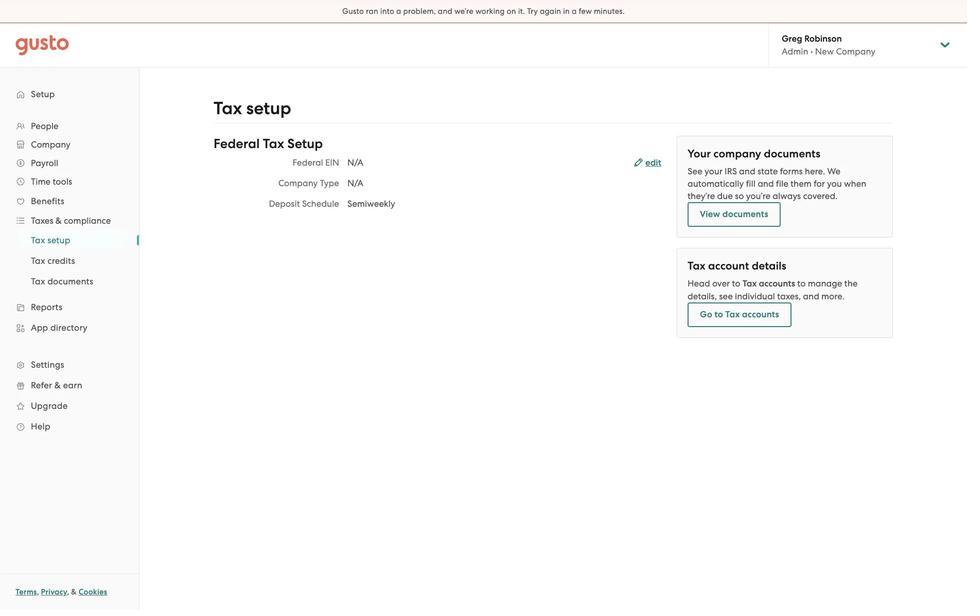 Task type: locate. For each thing, give the bounding box(es) containing it.
n/a for company type
[[348, 178, 364, 188]]

benefits link
[[10, 192, 129, 211]]

0 vertical spatial company
[[836, 46, 876, 57]]

go to tax accounts button
[[688, 303, 792, 327]]

taxes & compliance
[[31, 216, 111, 226]]

reports
[[31, 302, 63, 313]]

n/a right type
[[348, 178, 364, 188]]

try
[[527, 7, 538, 16]]

head over to tax accounts
[[688, 279, 796, 289]]

a right into
[[397, 7, 401, 16]]

0 vertical spatial accounts
[[759, 279, 796, 289]]

we
[[828, 166, 841, 177]]

directory
[[50, 323, 88, 333]]

gusto
[[342, 7, 364, 16]]

0 vertical spatial setup
[[246, 98, 291, 119]]

to
[[732, 279, 741, 289], [798, 279, 806, 289], [715, 309, 723, 320]]

&
[[56, 216, 62, 226], [54, 381, 61, 391], [71, 588, 77, 597]]

and down state
[[758, 179, 774, 189]]

greg robinson admin • new company
[[782, 33, 876, 57]]

here.
[[805, 166, 826, 177]]

you're
[[746, 191, 771, 201]]

0 vertical spatial n/a
[[348, 158, 364, 168]]

refer
[[31, 381, 52, 391]]

tax credits
[[31, 256, 75, 266]]

setup up federal tax setup at the top of the page
[[246, 98, 291, 119]]

1 horizontal spatial federal
[[293, 158, 323, 168]]

2 list from the top
[[0, 230, 139, 292]]

0 horizontal spatial setup
[[47, 235, 70, 246]]

time tools
[[31, 177, 72, 187]]

tax inside "link"
[[31, 256, 45, 266]]

automatically
[[688, 179, 744, 189]]

to right over
[[732, 279, 741, 289]]

documents down "tax credits" "link"
[[47, 277, 93, 287]]

0 vertical spatial setup
[[31, 89, 55, 99]]

taxes,
[[777, 291, 801, 302]]

covered.
[[803, 191, 838, 201]]

0 horizontal spatial federal
[[214, 136, 260, 152]]

reports link
[[10, 298, 129, 317]]

federal ein
[[293, 158, 339, 168]]

tax setup up federal tax setup at the top of the page
[[214, 98, 291, 119]]

1 vertical spatial setup
[[47, 235, 70, 246]]

federal tax setup
[[214, 136, 323, 152]]

2 horizontal spatial to
[[798, 279, 806, 289]]

2 n/a from the top
[[348, 178, 364, 188]]

federal
[[214, 136, 260, 152], [293, 158, 323, 168]]

a right in
[[572, 7, 577, 16]]

, left privacy link
[[37, 588, 39, 597]]

documents down the so
[[723, 209, 769, 220]]

ein
[[325, 158, 339, 168]]

1 horizontal spatial tax setup
[[214, 98, 291, 119]]

refer & earn
[[31, 381, 82, 391]]

compliance
[[64, 216, 111, 226]]

federal for federal tax setup
[[214, 136, 260, 152]]

your
[[705, 166, 723, 177]]

company for company
[[31, 140, 70, 150]]

for
[[814, 179, 825, 189]]

setup up people
[[31, 89, 55, 99]]

go to tax accounts
[[700, 309, 780, 320]]

tax documents link
[[19, 272, 129, 291]]

list containing tax setup
[[0, 230, 139, 292]]

minutes.
[[594, 7, 625, 16]]

accounts up the "taxes,"
[[759, 279, 796, 289]]

0 vertical spatial &
[[56, 216, 62, 226]]

0 vertical spatial tax setup
[[214, 98, 291, 119]]

company type
[[278, 178, 339, 188]]

1 horizontal spatial ,
[[67, 588, 69, 597]]

0 horizontal spatial tax setup
[[31, 235, 70, 246]]

a
[[397, 7, 401, 16], [572, 7, 577, 16]]

company inside greg robinson admin • new company
[[836, 46, 876, 57]]

accounts down individual
[[742, 309, 780, 320]]

1 vertical spatial federal
[[293, 158, 323, 168]]

0 horizontal spatial a
[[397, 7, 401, 16]]

to inside button
[[715, 309, 723, 320]]

1 horizontal spatial to
[[732, 279, 741, 289]]

2 vertical spatial documents
[[47, 277, 93, 287]]

company for company type
[[278, 178, 318, 188]]

2 horizontal spatial company
[[836, 46, 876, 57]]

company right new
[[836, 46, 876, 57]]

to inside to manage the details, see individual taxes, and more.
[[798, 279, 806, 289]]

credits
[[47, 256, 75, 266]]

0 horizontal spatial ,
[[37, 588, 39, 597]]

setup up federal ein
[[287, 136, 323, 152]]

settings
[[31, 360, 64, 370]]

manage
[[808, 279, 843, 289]]

details,
[[688, 291, 717, 302]]

more.
[[822, 291, 845, 302]]

1 vertical spatial accounts
[[742, 309, 780, 320]]

& left earn
[[54, 381, 61, 391]]

1 list from the top
[[0, 117, 139, 437]]

& right taxes
[[56, 216, 62, 226]]

1 horizontal spatial company
[[278, 178, 318, 188]]

details
[[752, 260, 787, 273]]

forms
[[780, 166, 803, 177]]

company inside dropdown button
[[31, 140, 70, 150]]

0 horizontal spatial setup
[[31, 89, 55, 99]]

we're
[[455, 7, 474, 16]]

privacy
[[41, 588, 67, 597]]

benefits
[[31, 196, 64, 206]]

home image
[[15, 35, 69, 55]]

earn
[[63, 381, 82, 391]]

the
[[845, 279, 858, 289]]

fill
[[746, 179, 756, 189]]

to right go
[[715, 309, 723, 320]]

and
[[438, 7, 453, 16], [739, 166, 756, 177], [758, 179, 774, 189], [803, 291, 820, 302]]

to up the "taxes,"
[[798, 279, 806, 289]]

documents up forms at the top of page
[[764, 147, 821, 161]]

n/a
[[348, 158, 364, 168], [348, 178, 364, 188]]

tax setup up tax credits at left top
[[31, 235, 70, 246]]

app directory link
[[10, 319, 129, 337]]

new
[[816, 46, 834, 57]]

& inside 'dropdown button'
[[56, 216, 62, 226]]

1 vertical spatial company
[[31, 140, 70, 150]]

1 horizontal spatial a
[[572, 7, 577, 16]]

setup link
[[10, 85, 129, 103]]

0 vertical spatial federal
[[214, 136, 260, 152]]

semiweekly
[[348, 199, 395, 209]]

setup up credits at the left of page
[[47, 235, 70, 246]]

documents inside 'link'
[[47, 277, 93, 287]]

schedule
[[302, 199, 339, 209]]

tax account details
[[688, 260, 787, 273]]

1 vertical spatial tax setup
[[31, 235, 70, 246]]

help link
[[10, 418, 129, 436]]

1 vertical spatial documents
[[723, 209, 769, 220]]

and down manage
[[803, 291, 820, 302]]

1 n/a from the top
[[348, 158, 364, 168]]

cookies
[[79, 588, 107, 597]]

company
[[714, 147, 762, 161]]

2 vertical spatial company
[[278, 178, 318, 188]]

1 vertical spatial &
[[54, 381, 61, 391]]

0 horizontal spatial to
[[715, 309, 723, 320]]

documents for view documents
[[723, 209, 769, 220]]

n/a right ein
[[348, 158, 364, 168]]

tax setup
[[214, 98, 291, 119], [31, 235, 70, 246]]

accounts
[[759, 279, 796, 289], [742, 309, 780, 320]]

1 horizontal spatial setup
[[287, 136, 323, 152]]

2 vertical spatial &
[[71, 588, 77, 597]]

federal for federal ein
[[293, 158, 323, 168]]

edit button
[[634, 157, 662, 169]]

few
[[579, 7, 592, 16]]

upgrade link
[[10, 397, 129, 416]]

terms , privacy , & cookies
[[15, 588, 107, 597]]

0 horizontal spatial company
[[31, 140, 70, 150]]

& left cookies
[[71, 588, 77, 597]]

, left cookies
[[67, 588, 69, 597]]

list
[[0, 117, 139, 437], [0, 230, 139, 292]]

upgrade
[[31, 401, 68, 411]]

company up "deposit schedule"
[[278, 178, 318, 188]]

on
[[507, 7, 516, 16]]

& inside 'link'
[[54, 381, 61, 391]]

1 vertical spatial n/a
[[348, 178, 364, 188]]

company down people
[[31, 140, 70, 150]]



Task type: vqa. For each thing, say whether or not it's contained in the screenshot.
select
no



Task type: describe. For each thing, give the bounding box(es) containing it.
and up fill
[[739, 166, 756, 177]]

1 , from the left
[[37, 588, 39, 597]]

people
[[31, 121, 59, 131]]

they're
[[688, 191, 715, 201]]

ran
[[366, 7, 378, 16]]

in
[[563, 7, 570, 16]]

setup inside gusto navigation element
[[31, 89, 55, 99]]

view documents
[[700, 209, 769, 220]]

to manage the details, see individual taxes, and more.
[[688, 279, 858, 302]]

•
[[811, 46, 813, 57]]

terms
[[15, 588, 37, 597]]

tax setup link
[[19, 231, 129, 250]]

setup inside list
[[47, 235, 70, 246]]

individual
[[735, 291, 775, 302]]

account
[[709, 260, 749, 273]]

app
[[31, 323, 48, 333]]

see
[[719, 291, 733, 302]]

over
[[713, 279, 730, 289]]

view documents link
[[688, 202, 781, 227]]

accounts inside button
[[742, 309, 780, 320]]

state
[[758, 166, 778, 177]]

so
[[735, 191, 744, 201]]

0 vertical spatial documents
[[764, 147, 821, 161]]

gusto ran into a problem, and we're working on it. try again in a few minutes.
[[342, 7, 625, 16]]

view
[[700, 209, 721, 220]]

deposit schedule
[[269, 199, 339, 209]]

settings link
[[10, 356, 129, 374]]

your
[[688, 147, 711, 161]]

time
[[31, 177, 51, 187]]

irs
[[725, 166, 737, 177]]

see your irs and state forms here. we automatically fill and file them for you when they're due so you're always covered.
[[688, 166, 867, 201]]

admin
[[782, 46, 809, 57]]

gusto navigation element
[[0, 67, 139, 454]]

taxes
[[31, 216, 53, 226]]

robinson
[[805, 33, 842, 44]]

tools
[[53, 177, 72, 187]]

always
[[773, 191, 801, 201]]

tax inside 'link'
[[31, 277, 45, 287]]

cookies button
[[79, 586, 107, 599]]

company button
[[10, 135, 129, 154]]

n/a for federal ein
[[348, 158, 364, 168]]

2 a from the left
[[572, 7, 577, 16]]

documents for tax documents
[[47, 277, 93, 287]]

1 horizontal spatial setup
[[246, 98, 291, 119]]

terms link
[[15, 588, 37, 597]]

again
[[540, 7, 561, 16]]

them
[[791, 179, 812, 189]]

& for compliance
[[56, 216, 62, 226]]

tax documents
[[31, 277, 93, 287]]

help
[[31, 422, 50, 432]]

you
[[827, 179, 842, 189]]

problem,
[[403, 7, 436, 16]]

file
[[776, 179, 789, 189]]

& for earn
[[54, 381, 61, 391]]

list containing people
[[0, 117, 139, 437]]

when
[[844, 179, 867, 189]]

greg
[[782, 33, 803, 44]]

and inside to manage the details, see individual taxes, and more.
[[803, 291, 820, 302]]

your company documents
[[688, 147, 821, 161]]

payroll button
[[10, 154, 129, 172]]

tax credits link
[[19, 252, 129, 270]]

2 , from the left
[[67, 588, 69, 597]]

privacy link
[[41, 588, 67, 597]]

type
[[320, 178, 339, 188]]

deposit
[[269, 199, 300, 209]]

people button
[[10, 117, 129, 135]]

to inside head over to tax accounts
[[732, 279, 741, 289]]

1 vertical spatial setup
[[287, 136, 323, 152]]

payroll
[[31, 158, 58, 168]]

refer & earn link
[[10, 376, 129, 395]]

see
[[688, 166, 703, 177]]

into
[[380, 7, 395, 16]]

go
[[700, 309, 713, 320]]

edit
[[646, 158, 662, 168]]

time tools button
[[10, 172, 129, 191]]

1 a from the left
[[397, 7, 401, 16]]

due
[[718, 191, 733, 201]]

tax setup inside list
[[31, 235, 70, 246]]

and left we're
[[438, 7, 453, 16]]

head
[[688, 279, 710, 289]]

working
[[476, 7, 505, 16]]

it.
[[518, 7, 525, 16]]

taxes & compliance button
[[10, 212, 129, 230]]

tax inside button
[[726, 309, 740, 320]]



